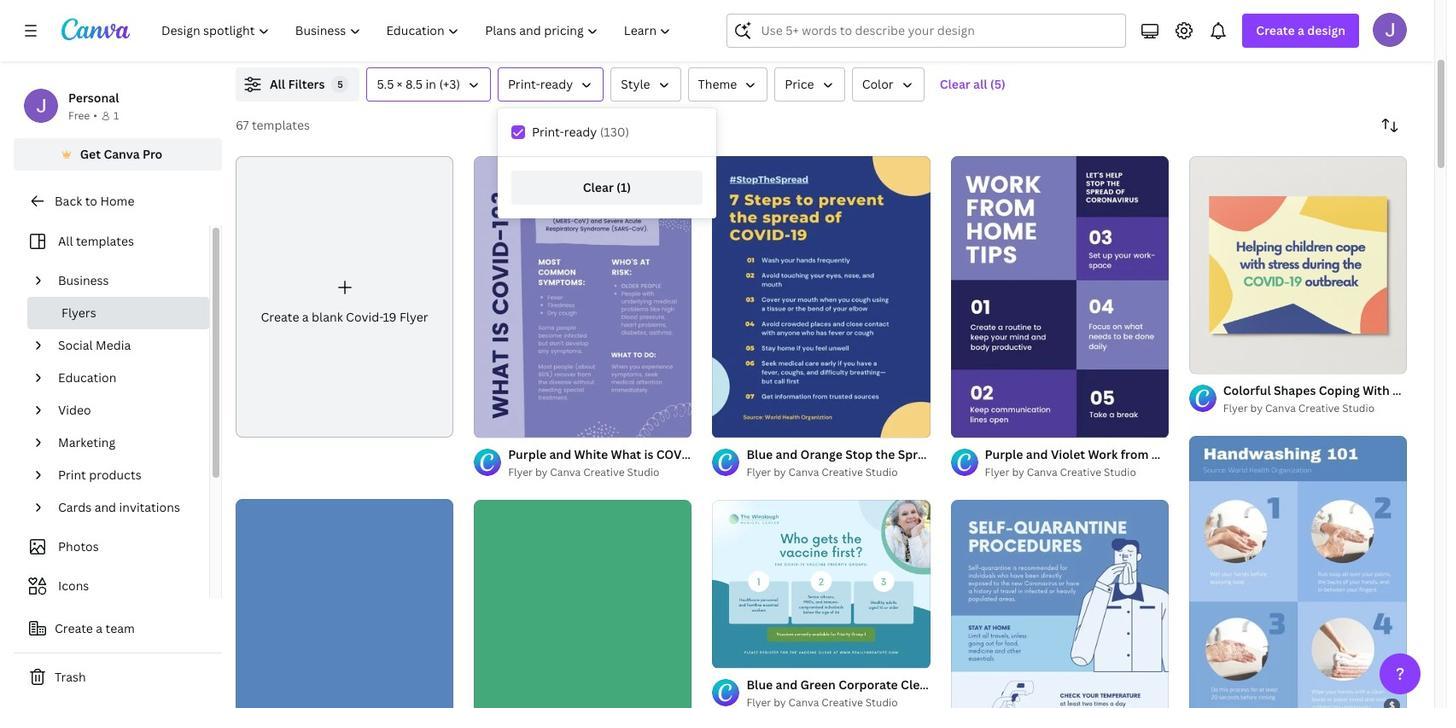 Task type: vqa. For each thing, say whether or not it's contained in the screenshot.
2nd Creators, from right
no



Task type: describe. For each thing, give the bounding box(es) containing it.
to
[[85, 193, 97, 209]]

studio inside colorful shapes coping with stress lan flyer by canva creative studio
[[1342, 401, 1375, 416]]

blue and orange stop the spread  covid flyer flyer by canva creative studio
[[747, 447, 1013, 480]]

blue and white simple handwashing 101 covid flyers image
[[1189, 436, 1407, 709]]

colorful shapes coping with stress landscape covid flyer image
[[1189, 156, 1407, 374]]

create for create a blank covid-19 flyer
[[261, 309, 299, 325]]

blue and green corporate clean vaccine information general health flyer image
[[712, 500, 930, 669]]

theme
[[698, 76, 737, 92]]

covid-
[[346, 309, 383, 325]]

price
[[785, 76, 814, 92]]

pro
[[143, 146, 163, 162]]

filters
[[288, 76, 325, 92]]

style button
[[611, 67, 681, 102]]

1 of 3
[[1201, 354, 1226, 366]]

of
[[1208, 354, 1218, 366]]

white
[[574, 447, 608, 463]]

creative inside blue and orange stop the spread  covid flyer flyer by canva creative studio
[[822, 466, 863, 480]]

get
[[80, 146, 101, 162]]

canva inside purple and white what is covid flyer flyer by canva creative studio
[[550, 466, 581, 480]]

colorful shapes coping with stress lan flyer by canva creative studio
[[1223, 383, 1447, 416]]

jacob simon image
[[1373, 13, 1407, 47]]

print products
[[58, 467, 141, 483]]

theme button
[[688, 67, 768, 102]]

social media link
[[51, 330, 199, 362]]

print-ready (130)
[[532, 124, 629, 140]]

education link
[[51, 362, 199, 394]]

67
[[236, 117, 249, 133]]

cards and invitations link
[[51, 492, 199, 524]]

flyer by canva creative studio link for coping
[[1223, 401, 1407, 418]]

19
[[383, 309, 397, 325]]

flyer by canva creative studio link for white
[[508, 465, 692, 482]]

orange
[[801, 447, 843, 463]]

flyer by canva creative studio link for violet
[[985, 465, 1169, 482]]

print-ready
[[508, 76, 573, 92]]

print-ready button
[[498, 67, 604, 102]]

business
[[58, 272, 109, 289]]

from
[[1121, 447, 1149, 463]]

a for design
[[1298, 22, 1305, 38]]

create a blank covid-19 flyer
[[261, 309, 428, 325]]

creative inside colorful shapes coping with stress lan flyer by canva creative studio
[[1299, 401, 1340, 416]]

in
[[426, 76, 436, 92]]

personal
[[68, 90, 119, 106]]

icons
[[58, 578, 89, 594]]

Sort by button
[[1373, 108, 1407, 143]]

create a team
[[55, 621, 135, 637]]

blue
[[747, 447, 773, 463]]

flyer inside colorful shapes coping with stress lan flyer by canva creative studio
[[1223, 401, 1248, 416]]

by inside "purple and violet work from home covid flyer flyer by canva creative studio"
[[1012, 466, 1024, 480]]

create a team button
[[14, 612, 222, 646]]

all for all filters
[[270, 76, 285, 92]]

photos
[[58, 539, 99, 555]]

create for create a team
[[55, 621, 93, 637]]

•
[[93, 108, 97, 123]]

trash
[[55, 669, 86, 686]]

canva inside colorful shapes coping with stress lan flyer by canva creative studio
[[1265, 401, 1296, 416]]

stress
[[1393, 383, 1429, 399]]

purple and white what is covid flyer image
[[474, 156, 692, 438]]

media
[[96, 337, 131, 353]]

blue and orange stop the spread  covid flyer image
[[712, 156, 930, 438]]

purple and violet work from home covid flyer flyer by canva creative studio
[[985, 447, 1260, 480]]

cards and invitations
[[58, 500, 180, 516]]

5 filter options selected element
[[332, 76, 349, 93]]

social
[[58, 337, 93, 353]]

a for blank
[[302, 309, 309, 325]]

all
[[973, 76, 987, 92]]

a for team
[[96, 621, 103, 637]]

print- for print-ready
[[508, 76, 540, 92]]

coping
[[1319, 383, 1360, 399]]

purple and violet work from home covid flyer link
[[985, 446, 1260, 465]]

clear for clear (1)
[[583, 179, 614, 196]]

work
[[1088, 447, 1118, 463]]

is
[[644, 447, 654, 463]]

(+3)
[[439, 76, 460, 92]]

print- for print-ready (130)
[[532, 124, 564, 140]]

1 for 1 of 3
[[1201, 354, 1206, 366]]

colorful
[[1223, 383, 1271, 399]]

colorful shapes coping with stress lan link
[[1223, 382, 1447, 401]]

covid inside purple and white what is covid flyer flyer by canva creative studio
[[656, 447, 695, 463]]

back to home link
[[14, 184, 222, 219]]

back to home
[[55, 193, 134, 209]]

1 of 3 link
[[1189, 156, 1407, 374]]

all templates
[[58, 233, 134, 249]]

clear all (5) button
[[931, 67, 1014, 102]]

create a design
[[1256, 22, 1346, 38]]

team
[[105, 621, 135, 637]]

5.5 × 8.5 in (+3)
[[377, 76, 460, 92]]

canva inside blue and orange stop the spread  covid flyer flyer by canva creative studio
[[789, 466, 819, 480]]

blank
[[312, 309, 343, 325]]

create a design button
[[1243, 14, 1359, 48]]

by inside blue and orange stop the spread  covid flyer flyer by canva creative studio
[[774, 466, 786, 480]]

clear (1) button
[[511, 171, 703, 205]]

purple for purple and violet work from home covid flyer
[[985, 447, 1023, 463]]

creative inside "purple and violet work from home covid flyer flyer by canva creative studio"
[[1060, 466, 1102, 480]]

all for all templates
[[58, 233, 73, 249]]

get canva pro button
[[14, 138, 222, 171]]

marketing
[[58, 435, 115, 451]]

print
[[58, 467, 86, 483]]



Task type: locate. For each thing, give the bounding box(es) containing it.
by
[[1251, 401, 1263, 416], [535, 466, 548, 480], [774, 466, 786, 480], [1012, 466, 1024, 480]]

0 vertical spatial create
[[1256, 22, 1295, 38]]

and inside purple and white what is covid flyer flyer by canva creative studio
[[549, 447, 571, 463]]

print products link
[[51, 459, 199, 492]]

price button
[[775, 67, 845, 102]]

marketing link
[[51, 427, 199, 459]]

creative down violet
[[1060, 466, 1102, 480]]

icons link
[[24, 570, 199, 603]]

0 horizontal spatial templates
[[76, 233, 134, 249]]

canva left pro
[[104, 146, 140, 162]]

templates right 67
[[252, 117, 310, 133]]

flyer by canva creative studio link down "shapes"
[[1223, 401, 1407, 418]]

0 vertical spatial ready
[[540, 76, 573, 92]]

flyers
[[61, 305, 96, 321]]

video link
[[51, 394, 199, 427]]

2 horizontal spatial covid
[[1189, 447, 1228, 463]]

0 horizontal spatial home
[[100, 193, 134, 209]]

canva
[[104, 146, 140, 162], [1265, 401, 1296, 416], [550, 466, 581, 480], [789, 466, 819, 480], [1027, 466, 1058, 480]]

print-
[[508, 76, 540, 92], [532, 124, 564, 140]]

studio inside "purple and violet work from home covid flyer flyer by canva creative studio"
[[1104, 466, 1136, 480]]

1 horizontal spatial 1
[[1201, 354, 1206, 366]]

a
[[1298, 22, 1305, 38], [302, 309, 309, 325], [96, 621, 103, 637]]

creative down the colorful shapes coping with stress lan 'link' in the right of the page
[[1299, 401, 1340, 416]]

clear
[[940, 76, 971, 92], [583, 179, 614, 196]]

0 vertical spatial all
[[270, 76, 285, 92]]

canva down "shapes"
[[1265, 401, 1296, 416]]

1 covid from the left
[[656, 447, 695, 463]]

flyer by canva creative studio link for orange
[[747, 465, 930, 482]]

1 horizontal spatial all
[[270, 76, 285, 92]]

canva down white
[[550, 466, 581, 480]]

print- down print-ready button
[[532, 124, 564, 140]]

all filters
[[270, 76, 325, 92]]

templates
[[252, 117, 310, 133], [76, 233, 134, 249]]

free •
[[68, 108, 97, 123]]

by inside purple and white what is covid flyer flyer by canva creative studio
[[535, 466, 548, 480]]

create down icons
[[55, 621, 93, 637]]

create a blank covid-19 flyer element
[[236, 156, 454, 438]]

creative inside purple and white what is covid flyer flyer by canva creative studio
[[583, 466, 625, 480]]

and for orange
[[776, 447, 798, 463]]

ready up print-ready (130)
[[540, 76, 573, 92]]

purple and violet work from home covid flyer image
[[951, 156, 1169, 438]]

1 vertical spatial all
[[58, 233, 73, 249]]

create inside button
[[55, 621, 93, 637]]

purple and white what is covid flyer link
[[508, 446, 727, 465]]

create left design
[[1256, 22, 1295, 38]]

1
[[113, 108, 119, 123], [1201, 354, 1206, 366]]

top level navigation element
[[150, 14, 686, 48]]

covid-19 flyers templates image
[[1043, 0, 1407, 47]]

covid
[[656, 447, 695, 463], [942, 447, 980, 463], [1189, 447, 1228, 463]]

clear all (5)
[[940, 76, 1006, 92]]

studio down with
[[1342, 401, 1375, 416]]

studio down the is at bottom
[[627, 466, 660, 480]]

flyer by canva creative studio link down orange
[[747, 465, 930, 482]]

color button
[[852, 67, 924, 102]]

1 vertical spatial templates
[[76, 233, 134, 249]]

purple inside "purple and violet work from home covid flyer flyer by canva creative studio"
[[985, 447, 1023, 463]]

clear left all
[[940, 76, 971, 92]]

creative down stop
[[822, 466, 863, 480]]

0 horizontal spatial purple
[[508, 447, 547, 463]]

0 vertical spatial print-
[[508, 76, 540, 92]]

a left blank
[[302, 309, 309, 325]]

(130)
[[600, 124, 629, 140]]

clear left (1) at left top
[[583, 179, 614, 196]]

purple left white
[[508, 447, 547, 463]]

1 horizontal spatial purple
[[985, 447, 1023, 463]]

print- up print-ready (130)
[[508, 76, 540, 92]]

purple and white what is covid flyer flyer by canva creative studio
[[508, 447, 727, 480]]

studio inside blue and orange stop the spread  covid flyer flyer by canva creative studio
[[866, 466, 898, 480]]

all down back
[[58, 233, 73, 249]]

home right from
[[1152, 447, 1187, 463]]

flyer by canva creative studio link down violet
[[985, 465, 1169, 482]]

and left white
[[549, 447, 571, 463]]

by inside colorful shapes coping with stress lan flyer by canva creative studio
[[1251, 401, 1263, 416]]

with
[[1363, 383, 1390, 399]]

style
[[621, 76, 650, 92]]

home
[[100, 193, 134, 209], [1152, 447, 1187, 463]]

covid for purple
[[1189, 447, 1228, 463]]

1 vertical spatial a
[[302, 309, 309, 325]]

1 vertical spatial clear
[[583, 179, 614, 196]]

ready
[[540, 76, 573, 92], [564, 124, 597, 140]]

purple
[[508, 447, 547, 463], [985, 447, 1023, 463]]

0 horizontal spatial create
[[55, 621, 93, 637]]

ready left (130)
[[564, 124, 597, 140]]

1 purple from the left
[[508, 447, 547, 463]]

create left blank
[[261, 309, 299, 325]]

creative down white
[[583, 466, 625, 480]]

1 horizontal spatial covid
[[942, 447, 980, 463]]

2 horizontal spatial create
[[1256, 22, 1295, 38]]

3
[[1220, 354, 1226, 366]]

a left design
[[1298, 22, 1305, 38]]

5.5 × 8.5 in (+3) button
[[367, 67, 491, 102]]

get canva pro
[[80, 146, 163, 162]]

invitations
[[119, 500, 180, 516]]

0 vertical spatial clear
[[940, 76, 971, 92]]

2 purple from the left
[[985, 447, 1023, 463]]

creative
[[1299, 401, 1340, 416], [583, 466, 625, 480], [822, 466, 863, 480], [1060, 466, 1102, 480]]

trash link
[[14, 661, 222, 695]]

1 vertical spatial 1
[[1201, 354, 1206, 366]]

3 covid from the left
[[1189, 447, 1228, 463]]

a inside dropdown button
[[1298, 22, 1305, 38]]

1 vertical spatial create
[[261, 309, 299, 325]]

social media
[[58, 337, 131, 353]]

flyer by canva creative studio link down white
[[508, 465, 692, 482]]

covid inside blue and orange stop the spread  covid flyer flyer by canva creative studio
[[942, 447, 980, 463]]

design
[[1308, 22, 1346, 38]]

0 horizontal spatial clear
[[583, 179, 614, 196]]

templates for 67 templates
[[252, 117, 310, 133]]

a inside button
[[96, 621, 103, 637]]

color
[[862, 76, 894, 92]]

all inside all templates link
[[58, 233, 73, 249]]

home inside "purple and violet work from home covid flyer flyer by canva creative studio"
[[1152, 447, 1187, 463]]

spread
[[898, 447, 939, 463]]

1 right •
[[113, 108, 119, 123]]

canva down orange
[[789, 466, 819, 480]]

canva down violet
[[1027, 466, 1058, 480]]

what
[[611, 447, 641, 463]]

purple left violet
[[985, 447, 1023, 463]]

studio down purple and violet work from home covid flyer link
[[1104, 466, 1136, 480]]

a left 'team'
[[96, 621, 103, 637]]

create for create a design
[[1256, 22, 1295, 38]]

covid right from
[[1189, 447, 1228, 463]]

and for white
[[549, 447, 571, 463]]

0 vertical spatial 1
[[113, 108, 119, 123]]

photos link
[[24, 531, 199, 564]]

1 horizontal spatial templates
[[252, 117, 310, 133]]

blue and orange stop the spread  covid flyer link
[[747, 446, 1013, 465]]

and for violet
[[1026, 447, 1048, 463]]

0 horizontal spatial 1
[[113, 108, 119, 123]]

shapes
[[1274, 383, 1316, 399]]

1 left the of
[[1201, 354, 1206, 366]]

ready for print-ready (130)
[[564, 124, 597, 140]]

and right cards
[[94, 500, 116, 516]]

5
[[337, 78, 343, 91]]

1 horizontal spatial clear
[[940, 76, 971, 92]]

clear (1)
[[583, 179, 631, 196]]

1 for 1
[[113, 108, 119, 123]]

2 horizontal spatial a
[[1298, 22, 1305, 38]]

free
[[68, 108, 90, 123]]

canva inside "purple and violet work from home covid flyer flyer by canva creative studio"
[[1027, 466, 1058, 480]]

0 horizontal spatial all
[[58, 233, 73, 249]]

canva inside get canva pro button
[[104, 146, 140, 162]]

and left violet
[[1026, 447, 1048, 463]]

the
[[876, 447, 895, 463]]

purple for purple and white what is covid flyer
[[508, 447, 547, 463]]

2 vertical spatial create
[[55, 621, 93, 637]]

purple inside purple and white what is covid flyer flyer by canva creative studio
[[508, 447, 547, 463]]

studio down blue and orange stop the spread  covid flyer link on the right of page
[[866, 466, 898, 480]]

×
[[397, 76, 403, 92]]

studio
[[1342, 401, 1375, 416], [627, 466, 660, 480], [866, 466, 898, 480], [1104, 466, 1136, 480]]

create
[[1256, 22, 1295, 38], [261, 309, 299, 325], [55, 621, 93, 637]]

products
[[89, 467, 141, 483]]

ready for print-ready
[[540, 76, 573, 92]]

ready inside button
[[540, 76, 573, 92]]

all left filters in the left top of the page
[[270, 76, 285, 92]]

(1)
[[617, 179, 631, 196]]

stop
[[845, 447, 873, 463]]

cards
[[58, 500, 92, 516]]

0 vertical spatial home
[[100, 193, 134, 209]]

covid right the is at bottom
[[656, 447, 695, 463]]

None search field
[[727, 14, 1127, 48]]

67 templates
[[236, 117, 310, 133]]

2 covid from the left
[[942, 447, 980, 463]]

and inside "purple and violet work from home covid flyer flyer by canva creative studio"
[[1026, 447, 1048, 463]]

blue and white self-quarantine procedures covid flyer image
[[951, 501, 1169, 709]]

create inside dropdown button
[[1256, 22, 1295, 38]]

Search search field
[[761, 15, 1115, 47]]

violet
[[1051, 447, 1085, 463]]

2 vertical spatial a
[[96, 621, 103, 637]]

1 vertical spatial home
[[1152, 447, 1187, 463]]

covid right spread
[[942, 447, 980, 463]]

1 vertical spatial print-
[[532, 124, 564, 140]]

covid inside "purple and violet work from home covid flyer flyer by canva creative studio"
[[1189, 447, 1228, 463]]

flyer by canva creative studio link
[[1223, 401, 1407, 418], [508, 465, 692, 482], [747, 465, 930, 482], [985, 465, 1169, 482]]

and right blue at the right bottom
[[776, 447, 798, 463]]

1 horizontal spatial create
[[261, 309, 299, 325]]

education
[[58, 370, 116, 386]]

0 vertical spatial templates
[[252, 117, 310, 133]]

home right to
[[100, 193, 134, 209]]

and for invitations
[[94, 500, 116, 516]]

studio inside purple and white what is covid flyer flyer by canva creative studio
[[627, 466, 660, 480]]

back
[[55, 193, 82, 209]]

1 horizontal spatial home
[[1152, 447, 1187, 463]]

video
[[58, 402, 91, 418]]

business link
[[51, 265, 199, 297]]

print- inside button
[[508, 76, 540, 92]]

covid for blue
[[942, 447, 980, 463]]

templates for all templates
[[76, 233, 134, 249]]

templates down back to home
[[76, 233, 134, 249]]

1 vertical spatial ready
[[564, 124, 597, 140]]

and inside blue and orange stop the spread  covid flyer flyer by canva creative studio
[[776, 447, 798, 463]]

0 horizontal spatial a
[[96, 621, 103, 637]]

0 vertical spatial a
[[1298, 22, 1305, 38]]

5.5
[[377, 76, 394, 92]]

1 horizontal spatial a
[[302, 309, 309, 325]]

clear for clear all (5)
[[940, 76, 971, 92]]

0 horizontal spatial covid
[[656, 447, 695, 463]]

create a blank covid-19 flyer link
[[236, 156, 454, 438]]



